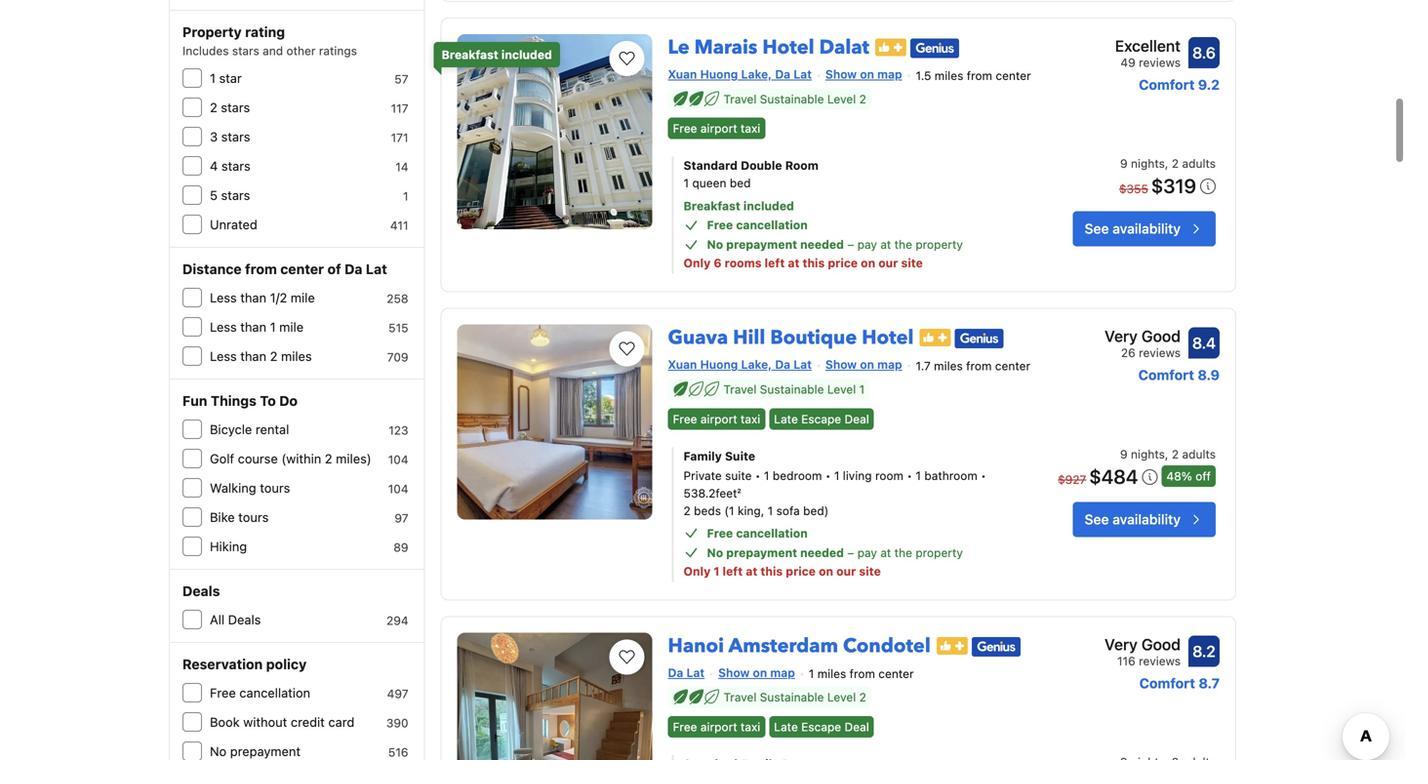 Task type: describe. For each thing, give the bounding box(es) containing it.
da down hanoi
[[668, 666, 683, 679]]

sustainable for boutique
[[760, 383, 824, 396]]

1 property from the top
[[916, 238, 963, 251]]

1 needed from the top
[[800, 238, 844, 251]]

at right rooms
[[788, 256, 800, 270]]

escape for condotel
[[801, 720, 841, 734]]

amsterdam
[[729, 633, 838, 659]]

1 vertical spatial left
[[723, 564, 743, 578]]

excellent
[[1115, 37, 1181, 55]]

2 down less than 1 mile
[[270, 349, 278, 364]]

family suite link
[[684, 447, 1014, 465]]

0 vertical spatial prepayment
[[726, 238, 797, 251]]

2 vertical spatial comfort
[[1140, 675, 1195, 691]]

1 horizontal spatial hotel
[[862, 325, 914, 351]]

double
[[741, 159, 782, 172]]

free up family
[[673, 412, 697, 426]]

deal for condotel
[[845, 720, 869, 734]]

do
[[279, 393, 298, 409]]

1 horizontal spatial price
[[828, 256, 858, 270]]

1 free airport taxi from the top
[[673, 122, 760, 135]]

guava hill boutique hotel
[[668, 325, 914, 351]]

1 miles from center
[[809, 667, 914, 681]]

lake, for marais
[[741, 67, 772, 81]]

travel for marais
[[724, 92, 757, 106]]

8.2
[[1193, 642, 1216, 660]]

(within
[[281, 451, 321, 466]]

$319
[[1151, 174, 1196, 197]]

property rating includes stars and other ratings
[[182, 24, 357, 58]]

see availability for guava hill boutique hotel
[[1085, 511, 1181, 527]]

8.7
[[1199, 675, 1220, 691]]

5
[[210, 188, 218, 202]]

queen
[[692, 176, 727, 190]]

fun things to do
[[182, 393, 298, 409]]

0 vertical spatial breakfast
[[442, 48, 499, 61]]

free down da lat
[[673, 720, 697, 734]]

1 up family suite link
[[859, 383, 865, 396]]

credit
[[291, 715, 325, 729]]

this property is part of our preferred plus program. it's committed to providing outstanding service and excellent value. it'll pay us a higher commission if you make a booking. image for hanoi amsterdam condotel
[[937, 637, 968, 655]]

included inside 1 queen bed breakfast included
[[744, 199, 794, 213]]

includes
[[182, 44, 229, 58]]

from up less than 1/2 mile
[[245, 261, 277, 277]]

bedroom
[[773, 469, 822, 482]]

xuan huong lake, da lat for hill
[[668, 358, 812, 371]]

deal for boutique
[[845, 412, 869, 426]]

390
[[386, 716, 408, 730]]

tours for walking tours
[[260, 481, 290, 495]]

availability for guava hill boutique hotel
[[1113, 511, 1181, 527]]

comfort 8.9
[[1139, 367, 1220, 383]]

4 • from the left
[[981, 469, 986, 482]]

living
[[843, 469, 872, 482]]

excellent 49 reviews
[[1115, 37, 1181, 69]]

8.6
[[1193, 43, 1216, 62]]

all
[[210, 612, 225, 627]]

late escape deal for condotel
[[774, 720, 869, 734]]

less than 2 miles
[[210, 349, 312, 364]]

room
[[785, 159, 819, 172]]

2 down dalat
[[859, 92, 866, 106]]

travel sustainable level 1
[[724, 383, 865, 396]]

standard double room link
[[684, 157, 1014, 174]]

reviews for hanoi amsterdam condotel
[[1139, 654, 1181, 668]]

116
[[1117, 654, 1136, 668]]

less than 1/2 mile
[[210, 290, 315, 305]]

0 vertical spatial this
[[803, 256, 825, 270]]

1 • from the left
[[755, 469, 761, 482]]

2 vertical spatial prepayment
[[230, 744, 301, 759]]

le marais hotel dalat link
[[668, 26, 869, 61]]

89
[[394, 541, 408, 554]]

taxi for amsterdam
[[741, 720, 760, 734]]

le
[[668, 34, 690, 61]]

104 for golf course (within 2 miles)
[[388, 453, 408, 466]]

48%
[[1167, 469, 1192, 483]]

less for less than 1 mile
[[210, 320, 237, 334]]

huong for marais
[[700, 67, 738, 81]]

6
[[714, 256, 722, 270]]

1 airport from the top
[[701, 122, 737, 135]]

stars for 5 stars
[[221, 188, 250, 202]]

0 horizontal spatial this
[[761, 564, 783, 578]]

sustainable for hotel
[[760, 92, 824, 106]]

1 – from the top
[[847, 238, 854, 251]]

1 star
[[210, 71, 242, 85]]

center for guava hill boutique hotel
[[995, 359, 1031, 373]]

no prepayment
[[210, 744, 301, 759]]

1 vertical spatial cancellation
[[736, 526, 808, 540]]

family suite
[[684, 449, 755, 463]]

this property is part of our preferred plus program. it's committed to providing outstanding service and excellent value. it'll pay us a higher commission if you make a booking. image for hotel
[[920, 329, 951, 347]]

, for le marais hotel dalat
[[1165, 157, 1169, 170]]

2 vertical spatial free cancellation
[[210, 686, 310, 700]]

show on map for hotel
[[825, 358, 902, 371]]

2 down "1 miles from center"
[[859, 691, 866, 704]]

very good 26 reviews
[[1105, 327, 1181, 360]]

reviews for guava hill boutique hotel
[[1139, 346, 1181, 360]]

1 left sofa
[[768, 504, 773, 517]]

than for 2
[[240, 349, 266, 364]]

lat up 258
[[366, 261, 387, 277]]

at up only 6 rooms left at this price on our site
[[881, 238, 891, 251]]

guava
[[668, 325, 728, 351]]

2 up 48%
[[1172, 447, 1179, 461]]

1.7
[[916, 359, 931, 373]]

lat down le marais hotel dalat
[[794, 67, 812, 81]]

card
[[328, 715, 355, 729]]

bike
[[210, 510, 235, 525]]

miles for guava hill boutique hotel
[[934, 359, 963, 373]]

1 inside 1 queen bed breakfast included
[[684, 176, 689, 190]]

late for hill
[[774, 412, 798, 426]]

(1
[[725, 504, 734, 517]]

9 for guava hill boutique hotel
[[1120, 447, 1128, 461]]

airport for guava
[[701, 412, 737, 426]]

3 stars
[[210, 129, 250, 144]]

suite
[[725, 469, 752, 482]]

1 down the 14
[[403, 189, 408, 203]]

1 vertical spatial our
[[836, 564, 856, 578]]

show for dalat
[[825, 67, 857, 81]]

guava hill boutique hotel link
[[668, 317, 914, 351]]

all deals
[[210, 612, 261, 627]]

le marais hotel dalat
[[668, 34, 869, 61]]

without
[[243, 715, 287, 729]]

1 vertical spatial deals
[[228, 612, 261, 627]]

at down room
[[881, 546, 891, 559]]

1 queen bed breakfast included
[[684, 176, 794, 213]]

show for hotel
[[825, 358, 857, 371]]

bike tours
[[210, 510, 269, 525]]

2 vertical spatial map
[[770, 666, 795, 679]]

see for guava hill boutique hotel
[[1085, 511, 1109, 527]]

good for guava hill boutique hotel
[[1142, 327, 1181, 346]]

2 • from the left
[[825, 469, 831, 482]]

miles up "do"
[[281, 349, 312, 364]]

nights for guava hill boutique hotel
[[1131, 447, 1165, 461]]

1.5 miles from center
[[916, 69, 1031, 82]]

distance from center of da lat
[[182, 261, 387, 277]]

bathroom
[[924, 469, 978, 482]]

marais
[[694, 34, 758, 61]]

4
[[210, 159, 218, 173]]

da up travel sustainable level 1
[[775, 358, 791, 371]]

travel sustainable level 2 for condotel
[[724, 691, 866, 704]]

family
[[684, 449, 722, 463]]

free down reservation
[[210, 686, 236, 700]]

airport for hanoi
[[701, 720, 737, 734]]

2 vertical spatial show
[[718, 666, 750, 679]]

1 vertical spatial site
[[859, 564, 881, 578]]

3 • from the left
[[907, 469, 912, 482]]

26
[[1121, 346, 1136, 360]]

709
[[387, 350, 408, 364]]

1 down "1/2"
[[270, 320, 276, 334]]

8.4
[[1192, 334, 1216, 352]]

unrated
[[210, 217, 257, 232]]

9 nights , 2 adults for le marais hotel dalat
[[1120, 157, 1216, 170]]

this property is part of our preferred plus program. it's committed to providing outstanding service and excellent value. it'll pay us a higher commission if you make a booking. image for guava hill boutique hotel
[[920, 329, 951, 347]]

good for hanoi amsterdam condotel
[[1142, 635, 1181, 654]]

123
[[389, 424, 408, 437]]

from for guava hill boutique hotel
[[966, 359, 992, 373]]

538.2feet²
[[684, 486, 741, 500]]

guava hill boutique hotel image
[[457, 325, 652, 520]]

comfort for hotel
[[1139, 367, 1194, 383]]

travel for hill
[[724, 383, 757, 396]]

miles for le marais hotel dalat
[[935, 69, 964, 82]]

hiking
[[210, 539, 247, 554]]

0 vertical spatial included
[[502, 48, 552, 61]]

scored 8.6 element
[[1189, 37, 1220, 68]]

very good element for hanoi amsterdam condotel
[[1105, 633, 1181, 656]]

king,
[[738, 504, 764, 517]]

mile for less than 1/2 mile
[[291, 290, 315, 305]]

bed
[[730, 176, 751, 190]]

less for less than 2 miles
[[210, 349, 237, 364]]

294
[[386, 614, 408, 627]]

49
[[1121, 56, 1136, 69]]

1 vertical spatial no
[[707, 546, 723, 559]]

standard double room
[[684, 159, 819, 172]]

adults for hotel
[[1182, 447, 1216, 461]]

2 up the $319
[[1172, 157, 1179, 170]]

mile for less than 1 mile
[[279, 320, 304, 334]]

free up standard
[[673, 122, 697, 135]]

free airport taxi for guava
[[673, 412, 760, 426]]

2 left "miles)"
[[325, 451, 332, 466]]

1 vertical spatial free cancellation
[[707, 526, 808, 540]]

0 horizontal spatial deals
[[182, 583, 220, 599]]

reviews inside excellent 49 reviews
[[1139, 56, 1181, 69]]

private
[[684, 469, 722, 482]]

comfort 8.7
[[1140, 675, 1220, 691]]

2 pay from the top
[[858, 546, 877, 559]]

this property is part of our preferred plus program. it's committed to providing outstanding service and excellent value. it'll pay us a higher commission if you make a booking. image for le marais hotel dalat
[[875, 39, 907, 56]]

stars inside property rating includes stars and other ratings
[[232, 44, 259, 58]]

1/2
[[270, 290, 287, 305]]

1 right suite
[[764, 469, 769, 482]]

distance
[[182, 261, 242, 277]]

golf course (within 2 miles)
[[210, 451, 372, 466]]

0 horizontal spatial price
[[786, 564, 816, 578]]

star
[[219, 71, 242, 85]]

lake, for hill
[[741, 358, 772, 371]]

miles for hanoi amsterdam condotel
[[817, 667, 846, 681]]

map for hotel
[[877, 358, 902, 371]]

lat down hanoi
[[687, 666, 705, 679]]

2 the from the top
[[895, 546, 912, 559]]

0 vertical spatial site
[[901, 256, 923, 270]]

da lat
[[668, 666, 705, 679]]

bicycle
[[210, 422, 252, 437]]

9.2
[[1198, 77, 1220, 93]]

other
[[286, 44, 316, 58]]



Task type: vqa. For each thing, say whether or not it's contained in the screenshot.


Task type: locate. For each thing, give the bounding box(es) containing it.
miles down hanoi amsterdam condotel
[[817, 667, 846, 681]]

sustainable down le marais hotel dalat
[[760, 92, 824, 106]]

very for hanoi amsterdam condotel
[[1105, 635, 1138, 654]]

at down king,
[[746, 564, 758, 578]]

airport up family suite
[[701, 412, 737, 426]]

0 vertical spatial deals
[[182, 583, 220, 599]]

1 reviews from the top
[[1139, 56, 1181, 69]]

2 vertical spatial taxi
[[741, 720, 760, 734]]

xuan huong lake, da lat down marais
[[668, 67, 812, 81]]

57
[[395, 72, 408, 86]]

0 vertical spatial free cancellation
[[707, 218, 808, 232]]

0 vertical spatial than
[[240, 290, 266, 305]]

less for less than 1/2 mile
[[210, 290, 237, 305]]

da right of
[[345, 261, 362, 277]]

breakfast inside 1 queen bed breakfast included
[[684, 199, 741, 213]]

center for hanoi amsterdam condotel
[[879, 667, 914, 681]]

hanoi amsterdam condotel link
[[668, 625, 931, 659]]

escape down travel sustainable level 1
[[801, 412, 841, 426]]

1 adults from the top
[[1182, 157, 1216, 170]]

very inside very good 26 reviews
[[1105, 327, 1138, 346]]

hill
[[733, 325, 765, 351]]

9 up "$484" on the bottom
[[1120, 447, 1128, 461]]

1 vertical spatial lake,
[[741, 358, 772, 371]]

1 horizontal spatial our
[[879, 256, 898, 270]]

deal
[[845, 412, 869, 426], [845, 720, 869, 734]]

ratings
[[319, 44, 357, 58]]

1 lake, from the top
[[741, 67, 772, 81]]

1 vertical spatial –
[[847, 546, 854, 559]]

property group
[[441, 0, 1236, 2]]

xuan
[[668, 67, 697, 81], [668, 358, 697, 371]]

center for le marais hotel dalat
[[996, 69, 1031, 82]]

lat up travel sustainable level 1
[[794, 358, 812, 371]]

2 vertical spatial sustainable
[[760, 691, 824, 704]]

0 vertical spatial see availability
[[1085, 221, 1181, 237]]

map
[[877, 67, 902, 81], [877, 358, 902, 371], [770, 666, 795, 679]]

travel down amsterdam
[[724, 691, 757, 704]]

lake, down hill
[[741, 358, 772, 371]]

on for condotel
[[753, 666, 767, 679]]

on for hotel
[[860, 67, 874, 81]]

2 needed from the top
[[800, 546, 844, 559]]

travel sustainable level 2 down hanoi amsterdam condotel
[[724, 691, 866, 704]]

1 xuan huong lake, da lat from the top
[[668, 67, 812, 81]]

free airport taxi
[[673, 122, 760, 135], [673, 412, 760, 426], [673, 720, 760, 734]]

bicycle rental
[[210, 422, 289, 437]]

0 vertical spatial left
[[765, 256, 785, 270]]

stars for 4 stars
[[221, 159, 251, 173]]

2 see from the top
[[1085, 511, 1109, 527]]

2 level from the top
[[827, 383, 856, 396]]

no prepayment needed – pay at the property up only 6 rooms left at this price on our site
[[707, 238, 963, 251]]

3 than from the top
[[240, 349, 266, 364]]

escape
[[801, 412, 841, 426], [801, 720, 841, 734]]

104
[[388, 453, 408, 466], [388, 482, 408, 496]]

see availability link for guava hill boutique hotel
[[1073, 502, 1216, 537]]

this property is part of our preferred plus program. it's committed to providing outstanding service and excellent value. it'll pay us a higher commission if you make a booking. image
[[875, 39, 907, 56], [920, 329, 951, 347]]

taxi up "standard double room"
[[741, 122, 760, 135]]

comfort down very good 116 reviews
[[1140, 675, 1195, 691]]

3 travel from the top
[[724, 691, 757, 704]]

2 availability from the top
[[1113, 511, 1181, 527]]

this property is part of our preferred plus program. it's committed to providing outstanding service and excellent value. it'll pay us a higher commission if you make a booking. image
[[875, 39, 907, 56], [920, 329, 951, 347], [937, 637, 968, 655], [937, 637, 968, 655]]

breakfast
[[442, 48, 499, 61], [684, 199, 741, 213]]

show down hanoi
[[718, 666, 750, 679]]

0 vertical spatial xuan
[[668, 67, 697, 81]]

xuan for guava
[[668, 358, 697, 371]]

good up "comfort 8.9"
[[1142, 327, 1181, 346]]

1 vertical spatial show
[[825, 358, 857, 371]]

0 vertical spatial deal
[[845, 412, 869, 426]]

1 vertical spatial map
[[877, 358, 902, 371]]

only 6 rooms left at this price on our site
[[684, 256, 923, 270]]

1 , from the top
[[1165, 157, 1169, 170]]

walking
[[210, 481, 256, 495]]

2 vertical spatial show on map
[[718, 666, 795, 679]]

see for le marais hotel dalat
[[1085, 221, 1109, 237]]

nights up '$355'
[[1131, 157, 1165, 170]]

9 nights , 2 adults for guava hill boutique hotel
[[1120, 447, 1216, 461]]

1 late escape deal from the top
[[774, 412, 869, 426]]

rooms
[[725, 256, 762, 270]]

2 – from the top
[[847, 546, 854, 559]]

deals
[[182, 583, 220, 599], [228, 612, 261, 627]]

2 adults from the top
[[1182, 447, 1216, 461]]

course
[[238, 451, 278, 466]]

3 level from the top
[[827, 691, 856, 704]]

travel sustainable level 2 down le marais hotel dalat
[[724, 92, 866, 106]]

xuan for le
[[668, 67, 697, 81]]

2 free airport taxi from the top
[[673, 412, 760, 426]]

1 vertical spatial this
[[761, 564, 783, 578]]

0 vertical spatial our
[[879, 256, 898, 270]]

0 vertical spatial –
[[847, 238, 854, 251]]

left right rooms
[[765, 256, 785, 270]]

2 vertical spatial cancellation
[[239, 686, 310, 700]]

free airport taxi down da lat
[[673, 720, 760, 734]]

see availability link down "$484" on the bottom
[[1073, 502, 1216, 537]]

travel for amsterdam
[[724, 691, 757, 704]]

miles)
[[336, 451, 372, 466]]

no
[[707, 238, 723, 251], [707, 546, 723, 559], [210, 744, 227, 759]]

see availability
[[1085, 221, 1181, 237], [1085, 511, 1181, 527]]

availability for le marais hotel dalat
[[1113, 221, 1181, 237]]

travel
[[724, 92, 757, 106], [724, 383, 757, 396], [724, 691, 757, 704]]

3 taxi from the top
[[741, 720, 760, 734]]

2 inside private suite • 1 bedroom • 1 living room • 1 bathroom • 538.2feet² 2 beds (1 king, 1 sofa bed)
[[684, 504, 691, 517]]

0 horizontal spatial site
[[859, 564, 881, 578]]

excellent element
[[1115, 34, 1181, 58]]

map left 1.5
[[877, 67, 902, 81]]

2 airport from the top
[[701, 412, 737, 426]]

0 vertical spatial taxi
[[741, 122, 760, 135]]

very good 116 reviews
[[1105, 635, 1181, 668]]

included
[[502, 48, 552, 61], [744, 199, 794, 213]]

needed down bed)
[[800, 546, 844, 559]]

see availability for le marais hotel dalat
[[1085, 221, 1181, 237]]

sofa
[[776, 504, 800, 517]]

genius discounts available at this property. image
[[910, 39, 959, 58], [910, 39, 959, 58], [955, 329, 1004, 349], [955, 329, 1004, 349], [972, 637, 1021, 657], [972, 637, 1021, 657]]

late for amsterdam
[[774, 720, 798, 734]]

this down sofa
[[761, 564, 783, 578]]

price
[[828, 256, 858, 270], [786, 564, 816, 578]]

2 nights from the top
[[1131, 447, 1165, 461]]

adults for dalat
[[1182, 157, 1216, 170]]

good inside very good 26 reviews
[[1142, 327, 1181, 346]]

1 less from the top
[[210, 290, 237, 305]]

1 availability from the top
[[1113, 221, 1181, 237]]

0 vertical spatial level
[[827, 92, 856, 106]]

only down the beds
[[684, 564, 711, 578]]

than for 1/2
[[240, 290, 266, 305]]

1 vertical spatial less
[[210, 320, 237, 334]]

2 see availability from the top
[[1085, 511, 1181, 527]]

104 for walking tours
[[388, 482, 408, 496]]

sustainable for condotel
[[760, 691, 824, 704]]

1 very from the top
[[1105, 327, 1138, 346]]

from right 1.5
[[967, 69, 992, 82]]

2 vertical spatial travel
[[724, 691, 757, 704]]

0 vertical spatial travel sustainable level 2
[[724, 92, 866, 106]]

1 vertical spatial see availability link
[[1073, 502, 1216, 537]]

0 horizontal spatial left
[[723, 564, 743, 578]]

scored 8.2 element
[[1189, 636, 1220, 667]]

1 vertical spatial airport
[[701, 412, 737, 426]]

escape for boutique
[[801, 412, 841, 426]]

3 less from the top
[[210, 349, 237, 364]]

0 vertical spatial no
[[707, 238, 723, 251]]

1 104 from the top
[[388, 453, 408, 466]]

comfort 9.2
[[1139, 77, 1220, 93]]

reviews inside very good 26 reviews
[[1139, 346, 1181, 360]]

1 vertical spatial very good element
[[1105, 633, 1181, 656]]

level for dalat
[[827, 92, 856, 106]]

level for hotel
[[827, 383, 856, 396]]

hanoi amsterdam condotel
[[668, 633, 931, 659]]

center left of
[[280, 261, 324, 277]]

at
[[881, 238, 891, 251], [788, 256, 800, 270], [881, 546, 891, 559], [746, 564, 758, 578]]

2 late from the top
[[774, 720, 798, 734]]

1 travel sustainable level 2 from the top
[[724, 92, 866, 106]]

1 horizontal spatial breakfast
[[684, 199, 741, 213]]

2 stars
[[210, 100, 250, 115]]

1 right room
[[916, 469, 921, 482]]

stars for 3 stars
[[221, 129, 250, 144]]

free down "(1"
[[707, 526, 733, 540]]

0 vertical spatial no prepayment needed – pay at the property
[[707, 238, 963, 251]]

1 vertical spatial very
[[1105, 635, 1138, 654]]

0 horizontal spatial this property is part of our preferred plus program. it's committed to providing outstanding service and excellent value. it'll pay us a higher commission if you make a booking. image
[[875, 39, 907, 56]]

2 vertical spatial no
[[210, 744, 227, 759]]

0 vertical spatial see
[[1085, 221, 1109, 237]]

1 deal from the top
[[845, 412, 869, 426]]

nights up "$484" on the bottom
[[1131, 447, 1165, 461]]

tours for bike tours
[[238, 510, 269, 525]]

hotel
[[762, 34, 814, 61], [862, 325, 914, 351]]

0 vertical spatial pay
[[858, 238, 877, 251]]

1 sustainable from the top
[[760, 92, 824, 106]]

1
[[210, 71, 216, 85], [684, 176, 689, 190], [403, 189, 408, 203], [270, 320, 276, 334], [859, 383, 865, 396], [764, 469, 769, 482], [834, 469, 840, 482], [916, 469, 921, 482], [768, 504, 773, 517], [714, 564, 720, 578], [809, 667, 814, 681]]

2 up 3
[[210, 100, 217, 115]]

huong down marais
[[700, 67, 738, 81]]

free airport taxi for hanoi
[[673, 720, 760, 734]]

this property is part of our preferred plus program. it's committed to providing outstanding service and excellent value. it'll pay us a higher commission if you make a booking. image for dalat
[[875, 39, 907, 56]]

2 vertical spatial reviews
[[1139, 654, 1181, 668]]

center right 1.7
[[995, 359, 1031, 373]]

show on map for dalat
[[825, 67, 902, 81]]

3 reviews from the top
[[1139, 654, 1181, 668]]

beds
[[694, 504, 721, 517]]

1 vertical spatial availability
[[1113, 511, 1181, 527]]

only left 6
[[684, 256, 711, 270]]

miles right 1.5
[[935, 69, 964, 82]]

1 horizontal spatial this
[[803, 256, 825, 270]]

1 vertical spatial huong
[[700, 358, 738, 371]]

0 vertical spatial only
[[684, 256, 711, 270]]

1 see availability from the top
[[1085, 221, 1181, 237]]

comfort for dalat
[[1139, 77, 1195, 93]]

1 than from the top
[[240, 290, 266, 305]]

late escape deal down travel sustainable level 1
[[774, 412, 869, 426]]

very good element for guava hill boutique hotel
[[1105, 325, 1181, 348]]

our
[[879, 256, 898, 270], [836, 564, 856, 578]]

very for guava hill boutique hotel
[[1105, 327, 1138, 346]]

0 horizontal spatial included
[[502, 48, 552, 61]]

, for guava hill boutique hotel
[[1165, 447, 1169, 461]]

stars right 5
[[221, 188, 250, 202]]

0 vertical spatial xuan huong lake, da lat
[[668, 67, 812, 81]]

2 104 from the top
[[388, 482, 408, 496]]

1 9 nights , 2 adults from the top
[[1120, 157, 1216, 170]]

0 vertical spatial availability
[[1113, 221, 1181, 237]]

• down family suite link
[[825, 469, 831, 482]]

1 vertical spatial the
[[895, 546, 912, 559]]

8.9
[[1198, 367, 1220, 383]]

airport
[[701, 122, 737, 135], [701, 412, 737, 426], [701, 720, 737, 734]]

xuan down le
[[668, 67, 697, 81]]

1 only from the top
[[684, 256, 711, 270]]

huong
[[700, 67, 738, 81], [700, 358, 738, 371]]

this right rooms
[[803, 256, 825, 270]]

0 vertical spatial needed
[[800, 238, 844, 251]]

1 vertical spatial ,
[[1165, 447, 1169, 461]]

3 airport from the top
[[701, 720, 737, 734]]

1 vertical spatial than
[[240, 320, 266, 334]]

1 left the star
[[210, 71, 216, 85]]

1 vertical spatial prepayment
[[726, 546, 797, 559]]

2 less from the top
[[210, 320, 237, 334]]

, up the $319
[[1165, 157, 1169, 170]]

2 travel from the top
[[724, 383, 757, 396]]

deals right 'all'
[[228, 612, 261, 627]]

level
[[827, 92, 856, 106], [827, 383, 856, 396], [827, 691, 856, 704]]

good up the comfort 8.7
[[1142, 635, 1181, 654]]

1 horizontal spatial left
[[765, 256, 785, 270]]

2 late escape deal from the top
[[774, 720, 869, 734]]

less
[[210, 290, 237, 305], [210, 320, 237, 334], [210, 349, 237, 364]]

2 vertical spatial airport
[[701, 720, 737, 734]]

1.7 miles from center
[[916, 359, 1031, 373]]

less down less than 1 mile
[[210, 349, 237, 364]]

0 vertical spatial good
[[1142, 327, 1181, 346]]

1 horizontal spatial this property is part of our preferred plus program. it's committed to providing outstanding service and excellent value. it'll pay us a higher commission if you make a booking. image
[[920, 329, 951, 347]]

condotel
[[843, 633, 931, 659]]

late
[[774, 412, 798, 426], [774, 720, 798, 734]]

reservation
[[182, 656, 263, 672]]

0 vertical spatial travel
[[724, 92, 757, 106]]

stars down the star
[[221, 100, 250, 115]]

2 very good element from the top
[[1105, 633, 1181, 656]]

1 vertical spatial show on map
[[825, 358, 902, 371]]

boutique
[[770, 325, 857, 351]]

1 vertical spatial no prepayment needed – pay at the property
[[707, 546, 963, 559]]

0 vertical spatial show
[[825, 67, 857, 81]]

• right suite
[[755, 469, 761, 482]]

1 vertical spatial 9
[[1120, 447, 1128, 461]]

– down private suite • 1 bedroom • 1 living room • 1 bathroom • 538.2feet² 2 beds (1 king, 1 sofa bed)
[[847, 546, 854, 559]]

1 vertical spatial good
[[1142, 635, 1181, 654]]

travel sustainable level 2 for hotel
[[724, 92, 866, 106]]

from for hanoi amsterdam condotel
[[850, 667, 875, 681]]

2 travel sustainable level 2 from the top
[[724, 691, 866, 704]]

very inside very good 116 reviews
[[1105, 635, 1138, 654]]

2 xuan from the top
[[668, 358, 697, 371]]

than for 1
[[240, 320, 266, 334]]

104 up 97
[[388, 482, 408, 496]]

2 vertical spatial level
[[827, 691, 856, 704]]

room
[[875, 469, 904, 482]]

see availability link down '$355'
[[1073, 211, 1216, 247]]

0 vertical spatial lake,
[[741, 67, 772, 81]]

things
[[211, 393, 257, 409]]

walking tours
[[210, 481, 290, 495]]

1 good from the top
[[1142, 327, 1181, 346]]

late down travel sustainable level 1
[[774, 412, 798, 426]]

$484
[[1089, 465, 1138, 488]]

1 vertical spatial see
[[1085, 511, 1109, 527]]

taxi up suite
[[741, 412, 760, 426]]

left
[[765, 256, 785, 270], [723, 564, 743, 578]]

2 xuan huong lake, da lat from the top
[[668, 358, 812, 371]]

1.5
[[916, 69, 931, 82]]

1 vertical spatial pay
[[858, 546, 877, 559]]

2 vertical spatial less
[[210, 349, 237, 364]]

3 sustainable from the top
[[760, 691, 824, 704]]

1 vertical spatial breakfast
[[684, 199, 741, 213]]

1 the from the top
[[895, 238, 912, 251]]

1 left "living"
[[834, 469, 840, 482]]

1 travel from the top
[[724, 92, 757, 106]]

reviews inside very good 116 reviews
[[1139, 654, 1181, 668]]

1 very good element from the top
[[1105, 325, 1181, 348]]

very
[[1105, 327, 1138, 346], [1105, 635, 1138, 654]]

show on map down amsterdam
[[718, 666, 795, 679]]

center right 1.5
[[996, 69, 1031, 82]]

nights for le marais hotel dalat
[[1131, 157, 1165, 170]]

off
[[1196, 469, 1211, 483]]

$927
[[1058, 473, 1087, 486]]

on for boutique
[[860, 358, 874, 371]]

9 nights , 2 adults up 48%
[[1120, 447, 1216, 461]]

2 sustainable from the top
[[760, 383, 824, 396]]

1 level from the top
[[827, 92, 856, 106]]

2 property from the top
[[916, 546, 963, 559]]

see availability down "$484" on the bottom
[[1085, 511, 1181, 527]]

this property is part of our preferred plus program. it's committed to providing outstanding service and excellent value. it'll pay us a higher commission if you make a booking. image right dalat
[[875, 39, 907, 56]]

0 horizontal spatial breakfast
[[442, 48, 499, 61]]

1 down the beds
[[714, 564, 720, 578]]

0 vertical spatial late escape deal
[[774, 412, 869, 426]]

2 than from the top
[[240, 320, 266, 334]]

see availability link
[[1073, 211, 1216, 247], [1073, 502, 1216, 537]]

very up 116
[[1105, 635, 1138, 654]]

lake, down le marais hotel dalat
[[741, 67, 772, 81]]

2 very from the top
[[1105, 635, 1138, 654]]

2 see availability link from the top
[[1073, 502, 1216, 537]]

0 vertical spatial very good element
[[1105, 325, 1181, 348]]

no down book
[[210, 744, 227, 759]]

map for dalat
[[877, 67, 902, 81]]

0 vertical spatial mile
[[291, 290, 315, 305]]

sustainable down guava hill boutique hotel
[[760, 383, 824, 396]]

9 up '$355'
[[1120, 157, 1128, 170]]

private suite • 1 bedroom • 1 living room • 1 bathroom • 538.2feet² 2 beds (1 king, 1 sofa bed)
[[684, 469, 986, 517]]

rental
[[256, 422, 289, 437]]

2 9 from the top
[[1120, 447, 1128, 461]]

1 nights from the top
[[1131, 157, 1165, 170]]

1 vertical spatial hotel
[[862, 325, 914, 351]]

1 vertical spatial mile
[[279, 320, 304, 334]]

2 reviews from the top
[[1139, 346, 1181, 360]]

needed
[[800, 238, 844, 251], [800, 546, 844, 559]]

1 down hanoi amsterdam condotel
[[809, 667, 814, 681]]

•
[[755, 469, 761, 482], [825, 469, 831, 482], [907, 469, 912, 482], [981, 469, 986, 482]]

very up 26
[[1105, 327, 1138, 346]]

1 vertical spatial sustainable
[[760, 383, 824, 396]]

497
[[387, 687, 408, 701]]

good inside very good 116 reviews
[[1142, 635, 1181, 654]]

airport up standard
[[701, 122, 737, 135]]

xuan huong lake, da lat for marais
[[668, 67, 812, 81]]

only for only 1 left at this price on our site
[[684, 564, 711, 578]]

see availability down '$355'
[[1085, 221, 1181, 237]]

cancellation
[[736, 218, 808, 232], [736, 526, 808, 540], [239, 686, 310, 700]]

2 9 nights , 2 adults from the top
[[1120, 447, 1216, 461]]

1 see availability link from the top
[[1073, 211, 1216, 247]]

14
[[395, 160, 408, 174]]

1 vertical spatial free airport taxi
[[673, 412, 760, 426]]

0 vertical spatial cancellation
[[736, 218, 808, 232]]

1 huong from the top
[[700, 67, 738, 81]]

tours down golf course (within 2 miles)
[[260, 481, 290, 495]]

airport down da lat
[[701, 720, 737, 734]]

book
[[210, 715, 240, 729]]

show on map down boutique
[[825, 358, 902, 371]]

comfort down excellent 49 reviews
[[1139, 77, 1195, 93]]

free down 1 queen bed breakfast included
[[707, 218, 733, 232]]

–
[[847, 238, 854, 251], [847, 546, 854, 559]]

411
[[390, 219, 408, 232]]

level down boutique
[[827, 383, 856, 396]]

stars
[[232, 44, 259, 58], [221, 100, 250, 115], [221, 129, 250, 144], [221, 159, 251, 173], [221, 188, 250, 202]]

0 vertical spatial map
[[877, 67, 902, 81]]

0 vertical spatial see availability link
[[1073, 211, 1216, 247]]

scored 8.4 element
[[1189, 328, 1220, 359]]

only
[[684, 256, 711, 270], [684, 564, 711, 578]]

1 late from the top
[[774, 412, 798, 426]]

than up the less than 2 miles in the top of the page
[[240, 320, 266, 334]]

1 no prepayment needed – pay at the property from the top
[[707, 238, 963, 251]]

0 vertical spatial less
[[210, 290, 237, 305]]

1 vertical spatial xuan huong lake, da lat
[[668, 358, 812, 371]]

less than 1 mile
[[210, 320, 304, 334]]

9 for le marais hotel dalat
[[1120, 157, 1128, 170]]

2 deal from the top
[[845, 720, 869, 734]]

1 vertical spatial taxi
[[741, 412, 760, 426]]

late escape deal for boutique
[[774, 412, 869, 426]]

pay up only 6 rooms left at this price on our site
[[858, 238, 877, 251]]

1 xuan from the top
[[668, 67, 697, 81]]

policy
[[266, 656, 307, 672]]

level down "1 miles from center"
[[827, 691, 856, 704]]

2 , from the top
[[1165, 447, 1169, 461]]

le marais hotel dalat image
[[457, 34, 652, 229]]

this property is part of our preferred plus program. it's committed to providing outstanding service and excellent value. it'll pay us a higher commission if you make a booking. image up 1.7
[[920, 329, 951, 347]]

breakfast included
[[442, 48, 552, 61]]

1 vertical spatial xuan
[[668, 358, 697, 371]]

1 pay from the top
[[858, 238, 877, 251]]

nights
[[1131, 157, 1165, 170], [1131, 447, 1165, 461]]

taxi for hill
[[741, 412, 760, 426]]

travel sustainable level 2
[[724, 92, 866, 106], [724, 691, 866, 704]]

0 vertical spatial sustainable
[[760, 92, 824, 106]]

2 huong from the top
[[700, 358, 738, 371]]

0 vertical spatial price
[[828, 256, 858, 270]]

1 see from the top
[[1085, 221, 1109, 237]]

117
[[391, 101, 408, 115]]

da down le marais hotel dalat
[[775, 67, 791, 81]]

1 vertical spatial see availability
[[1085, 511, 1181, 527]]

9 nights , 2 adults
[[1120, 157, 1216, 170], [1120, 447, 1216, 461]]

2 only from the top
[[684, 564, 711, 578]]

adults up off
[[1182, 447, 1216, 461]]

0 vertical spatial late
[[774, 412, 798, 426]]

to
[[260, 393, 276, 409]]

0 vertical spatial the
[[895, 238, 912, 251]]

1 horizontal spatial included
[[744, 199, 794, 213]]

2 good from the top
[[1142, 635, 1181, 654]]

rating
[[245, 24, 285, 40]]

mile down "1/2"
[[279, 320, 304, 334]]

2 no prepayment needed – pay at the property from the top
[[707, 546, 963, 559]]

from for le marais hotel dalat
[[967, 69, 992, 82]]

property
[[916, 238, 963, 251], [916, 546, 963, 559]]

hanoi amsterdam condotel image
[[457, 633, 652, 760]]

xuan huong lake, da lat down hill
[[668, 358, 812, 371]]

2 vertical spatial than
[[240, 349, 266, 364]]

the down room
[[895, 546, 912, 559]]

only for only 6 rooms left at this price on our site
[[684, 256, 711, 270]]

1 escape from the top
[[801, 412, 841, 426]]

prepayment
[[726, 238, 797, 251], [726, 546, 797, 559], [230, 744, 301, 759]]

left down "(1"
[[723, 564, 743, 578]]

free airport taxi up family suite
[[673, 412, 760, 426]]

2 lake, from the top
[[741, 358, 772, 371]]

very good element
[[1105, 325, 1181, 348], [1105, 633, 1181, 656]]

2 taxi from the top
[[741, 412, 760, 426]]

show down boutique
[[825, 358, 857, 371]]

reviews down excellent
[[1139, 56, 1181, 69]]

free cancellation
[[707, 218, 808, 232], [707, 526, 808, 540], [210, 686, 310, 700]]

stars for 2 stars
[[221, 100, 250, 115]]

center down condotel at the bottom right
[[879, 667, 914, 681]]

3 free airport taxi from the top
[[673, 720, 760, 734]]

5 stars
[[210, 188, 250, 202]]

needed up only 6 rooms left at this price on our site
[[800, 238, 844, 251]]

1 taxi from the top
[[741, 122, 760, 135]]

0 vertical spatial hotel
[[762, 34, 814, 61]]

see availability link for le marais hotel dalat
[[1073, 211, 1216, 247]]

of
[[327, 261, 341, 277]]

1 9 from the top
[[1120, 157, 1128, 170]]

huong down the guava
[[700, 358, 738, 371]]

2 escape from the top
[[801, 720, 841, 734]]

huong for hill
[[700, 358, 738, 371]]

from
[[967, 69, 992, 82], [245, 261, 277, 277], [966, 359, 992, 373], [850, 667, 875, 681]]



